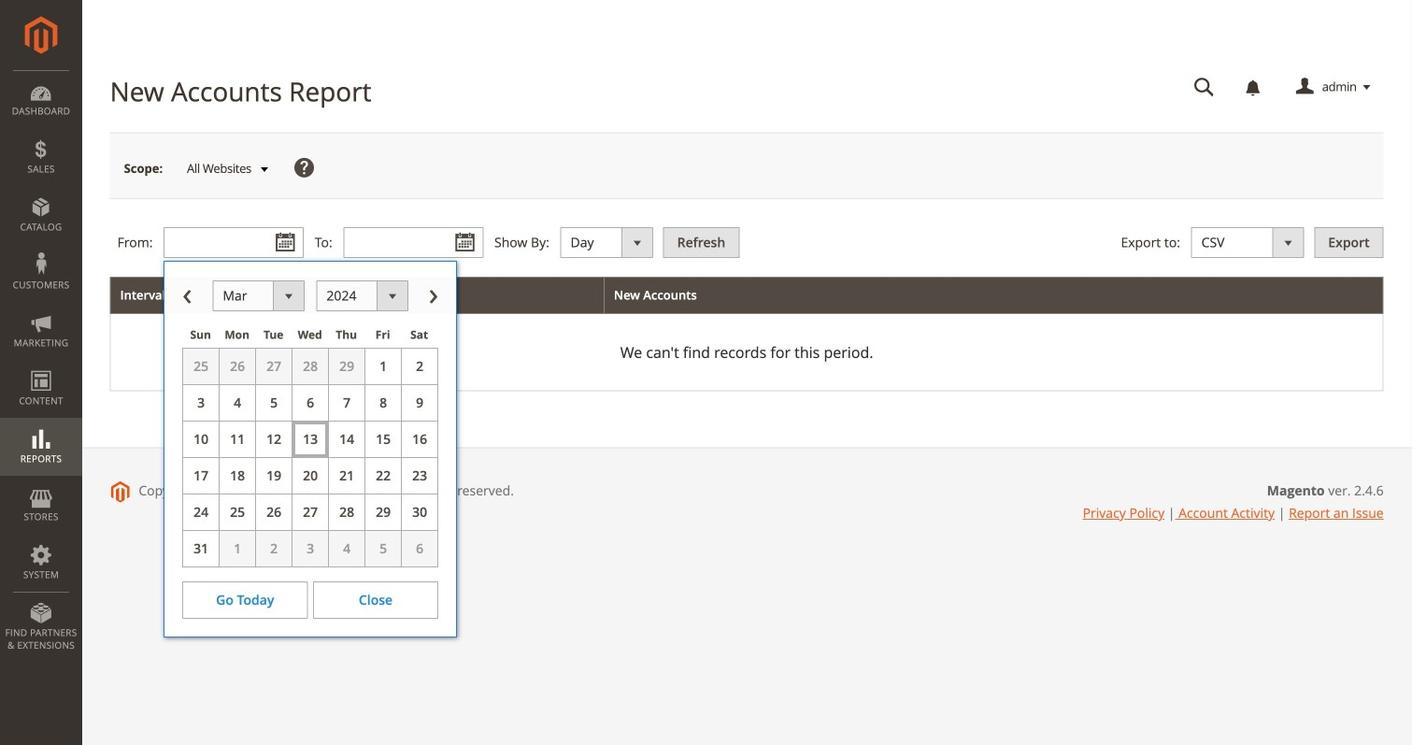 Task type: vqa. For each thing, say whether or not it's contained in the screenshot.
number field
no



Task type: locate. For each thing, give the bounding box(es) containing it.
None text field
[[343, 227, 484, 258]]

magento admin panel image
[[25, 16, 57, 54]]

menu bar
[[0, 70, 82, 661]]

None text field
[[1181, 71, 1228, 104], [164, 227, 304, 258], [1181, 71, 1228, 104], [164, 227, 304, 258]]



